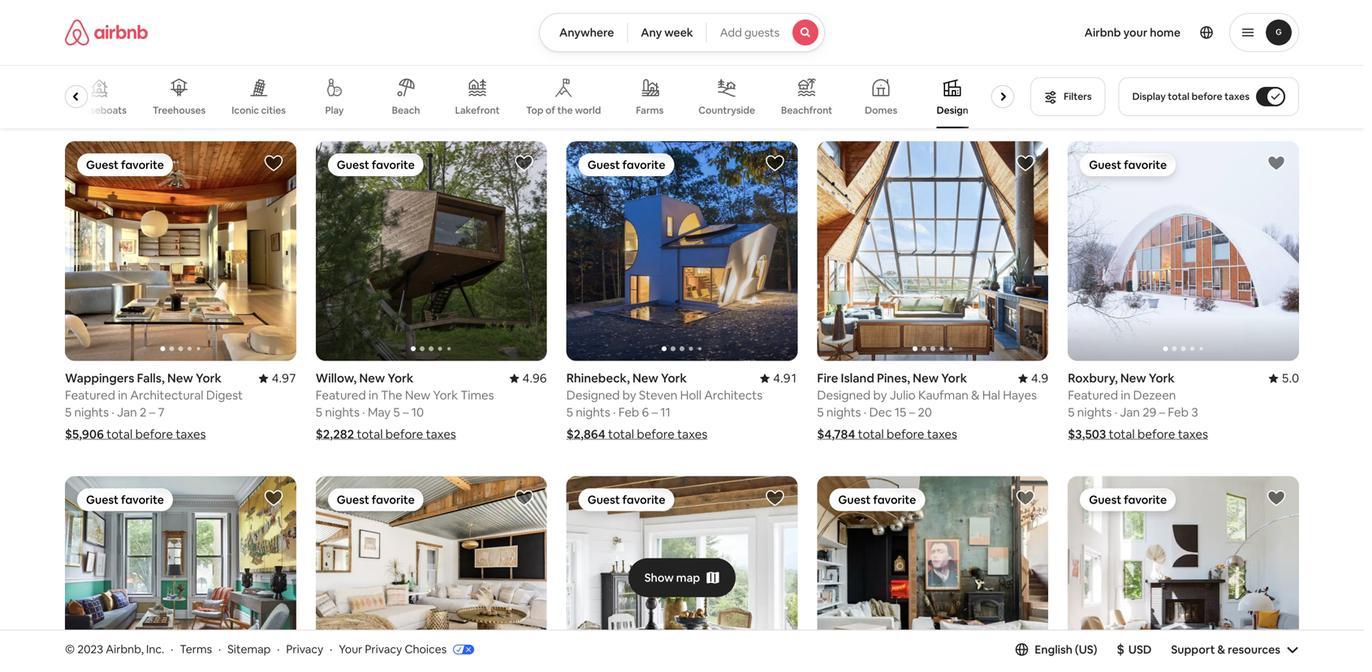 Task type: describe. For each thing, give the bounding box(es) containing it.
world
[[575, 104, 601, 117]]

wappingers falls, new york featured in architectural digest 5 nights · jan 2 – 7 $5,906 total before taxes
[[65, 370, 243, 442]]

add
[[720, 25, 742, 40]]

2023
[[77, 642, 103, 657]]

· inside 'fire island pines, new york designed by julio kaufman & hal hayes 5 nights · dec 15 – 20 $4,784 total before taxes'
[[864, 405, 867, 420]]

in for featured in dezeen
[[1121, 388, 1131, 403]]

4.9 out of 5 average rating image
[[1019, 370, 1049, 386]]

10
[[412, 405, 424, 420]]

choices
[[405, 642, 447, 657]]

your privacy choices link
[[339, 642, 475, 658]]

map
[[677, 571, 700, 585]]

support & resources
[[1172, 642, 1281, 657]]

feb inside roxbury, new york featured in dezeen 5 nights · jan 29 – feb 3 $3,503 total before taxes
[[1169, 405, 1189, 420]]

total inside wappingers falls, new york featured in architectural digest 5 nights · jan 2 – 7 $5,906 total before taxes
[[107, 427, 133, 442]]

add to wishlist: brooklyn, new york image
[[264, 489, 283, 508]]

airbnb your home link
[[1075, 15, 1191, 50]]

cities
[[261, 104, 286, 116]]

add to wishlist: germantown, new york image
[[766, 489, 785, 508]]

nights inside 'fire island pines, new york designed by julio kaufman & hal hayes 5 nights · dec 15 – 20 $4,784 total before taxes'
[[827, 405, 862, 420]]

· inside willow, new york featured in the new york times 5 nights · may 5 – 10 $2,282 total before taxes
[[362, 405, 365, 420]]

your privacy choices
[[339, 642, 447, 657]]

york inside wappingers falls, new york featured in architectural digest 5 nights · jan 2 – 7 $5,906 total before taxes
[[196, 370, 222, 386]]

any week
[[641, 25, 694, 40]]

holl
[[680, 388, 702, 403]]

before inside 'fire island pines, new york designed by julio kaufman & hal hayes 5 nights · dec 15 – 20 $4,784 total before taxes'
[[887, 427, 925, 442]]

by inside 'fire island pines, new york designed by julio kaufman & hal hayes 5 nights · dec 15 – 20 $4,784 total before taxes'
[[874, 388, 887, 403]]

guests
[[745, 25, 780, 40]]

taxes inside rhinebeck, new york designed by steven holl architects 5 nights · feb 6 – 11 $2,864 total before taxes
[[678, 427, 708, 442]]

farms
[[636, 104, 664, 117]]

wappingers
[[65, 370, 134, 386]]

© 2023 airbnb, inc. ·
[[65, 642, 173, 657]]

feb inside rhinebeck, new york designed by steven holl architects 5 nights · feb 6 – 11 $2,864 total before taxes
[[619, 405, 640, 420]]

play
[[325, 104, 344, 117]]

· inside roxbury, new york featured in dezeen 5 nights · jan 29 – feb 3 $3,503 total before taxes
[[1115, 405, 1118, 420]]

· inside rhinebeck, new york designed by steven holl architects 5 nights · feb 6 – 11 $2,864 total before taxes
[[613, 405, 616, 420]]

& inside 'fire island pines, new york designed by julio kaufman & hal hayes 5 nights · dec 15 – 20 $4,784 total before taxes'
[[972, 388, 980, 403]]

terms · sitemap · privacy ·
[[180, 642, 333, 657]]

before right "display"
[[1192, 90, 1223, 103]]

terms
[[180, 642, 212, 657]]

2 5 from the left
[[316, 405, 323, 420]]

rhinebeck,
[[567, 370, 630, 386]]

beach
[[392, 104, 420, 117]]

4.96
[[523, 370, 547, 386]]

add guests button
[[707, 13, 825, 52]]

your
[[1124, 25, 1148, 40]]

total inside 'fire island pines, new york designed by julio kaufman & hal hayes 5 nights · dec 15 – 20 $4,784 total before taxes'
[[858, 427, 884, 442]]

english (us)
[[1035, 642, 1098, 657]]

6
[[642, 405, 649, 420]]

hal
[[983, 388, 1001, 403]]

resources
[[1228, 642, 1281, 657]]

nights inside willow, new york featured in the new york times 5 nights · may 5 – 10 $2,282 total before taxes
[[325, 405, 360, 420]]

before inside roxbury, new york featured in dezeen 5 nights · jan 29 – feb 3 $3,503 total before taxes
[[1138, 427, 1176, 442]]

4.9
[[1032, 370, 1049, 386]]

of
[[546, 104, 556, 117]]

any
[[641, 25, 662, 40]]

5 inside roxbury, new york featured in dezeen 5 nights · jan 29 – feb 3 $3,503 total before taxes
[[1068, 405, 1075, 420]]

kaufman
[[919, 388, 969, 403]]

new inside roxbury, new york featured in dezeen 5 nights · jan 29 – feb 3 $3,503 total before taxes
[[1121, 370, 1147, 386]]

display total before taxes
[[1133, 90, 1250, 103]]

7
[[158, 405, 165, 420]]

airbnb
[[1085, 25, 1122, 40]]

show map button
[[629, 559, 736, 598]]

top of the world
[[526, 104, 601, 117]]

before inside rhinebeck, new york designed by steven holl architects 5 nights · feb 6 – 11 $2,864 total before taxes
[[637, 427, 675, 442]]

iconic cities
[[232, 104, 286, 116]]

3
[[1192, 405, 1199, 420]]

anywhere button
[[539, 13, 628, 52]]

– inside willow, new york featured in the new york times 5 nights · may 5 – 10 $2,282 total before taxes
[[403, 405, 409, 420]]

julio
[[890, 388, 916, 403]]

4.97 out of 5 average rating image
[[259, 370, 296, 386]]

· inside wappingers falls, new york featured in architectural digest 5 nights · jan 2 – 7 $5,906 total before taxes
[[112, 405, 114, 420]]

terms link
[[180, 642, 212, 657]]

treehouses
[[153, 104, 206, 117]]

$2,864
[[567, 427, 606, 442]]

english (us) button
[[1016, 642, 1098, 657]]

taxes inside wappingers falls, new york featured in architectural digest 5 nights · jan 2 – 7 $5,906 total before taxes
[[176, 427, 206, 442]]

– inside roxbury, new york featured in dezeen 5 nights · jan 29 – feb 3 $3,503 total before taxes
[[1160, 405, 1166, 420]]

nights inside wappingers falls, new york featured in architectural digest 5 nights · jan 2 – 7 $5,906 total before taxes
[[74, 405, 109, 420]]

2
[[140, 405, 147, 420]]

the
[[381, 388, 403, 403]]

profile element
[[845, 0, 1300, 65]]

nights inside rhinebeck, new york designed by steven holl architects 5 nights · feb 6 – 11 $2,864 total before taxes
[[576, 405, 611, 420]]

5.0 out of 5 average rating image
[[1269, 370, 1300, 386]]

the
[[558, 104, 573, 117]]

fire island pines, new york designed by julio kaufman & hal hayes 5 nights · dec 15 – 20 $4,784 total before taxes
[[818, 370, 1037, 442]]

domes
[[865, 104, 898, 117]]

add to wishlist: wappingers falls, new york image
[[264, 154, 283, 173]]

usd
[[1129, 642, 1152, 657]]

falls,
[[137, 370, 165, 386]]

jan inside wappingers falls, new york featured in architectural digest 5 nights · jan 2 – 7 $5,906 total before taxes
[[117, 405, 137, 420]]

york inside rhinebeck, new york designed by steven holl architects 5 nights · feb 6 – 11 $2,864 total before taxes
[[661, 370, 687, 386]]

· left privacy link
[[277, 642, 280, 657]]

lakefront
[[455, 104, 500, 117]]

before inside willow, new york featured in the new york times 5 nights · may 5 – 10 $2,282 total before taxes
[[386, 427, 423, 442]]

– inside 'fire island pines, new york designed by julio kaufman & hal hayes 5 nights · dec 15 – 20 $4,784 total before taxes'
[[910, 405, 916, 420]]

4.97
[[272, 370, 296, 386]]

top
[[526, 104, 544, 117]]

– inside wappingers falls, new york featured in architectural digest 5 nights · jan 2 – 7 $5,906 total before taxes
[[149, 405, 155, 420]]

add to wishlist: halcottsville, new york image
[[515, 489, 534, 508]]

willow,
[[316, 370, 357, 386]]

airbnb,
[[106, 642, 144, 657]]

countryside
[[699, 104, 755, 117]]



Task type: locate. For each thing, give the bounding box(es) containing it.
1 5 from the left
[[65, 405, 72, 420]]

taxes inside willow, new york featured in the new york times 5 nights · may 5 – 10 $2,282 total before taxes
[[426, 427, 456, 442]]

· right terms link
[[218, 642, 221, 657]]

5 up $2,282
[[316, 405, 323, 420]]

2 jan from the left
[[1121, 405, 1141, 420]]

add to wishlist: woodstock, new york image
[[1016, 489, 1036, 508]]

29
[[1143, 405, 1157, 420]]

$3,503
[[1068, 427, 1107, 442]]

1 featured from the left
[[65, 388, 115, 403]]

in for featured in the new york times
[[369, 388, 378, 403]]

privacy right your
[[365, 642, 402, 657]]

designed down rhinebeck,
[[567, 388, 620, 403]]

taxes inside roxbury, new york featured in dezeen 5 nights · jan 29 – feb 3 $3,503 total before taxes
[[1179, 427, 1209, 442]]

taxes inside 'fire island pines, new york designed by julio kaufman & hal hayes 5 nights · dec 15 – 20 $4,784 total before taxes'
[[928, 427, 958, 442]]

filters
[[1064, 90, 1092, 103]]

2 – from the left
[[403, 405, 409, 420]]

2 nights from the left
[[325, 405, 360, 420]]

roxbury,
[[1068, 370, 1118, 386]]

home
[[1151, 25, 1181, 40]]

1 designed from the left
[[818, 388, 871, 403]]

privacy link
[[286, 642, 324, 657]]

5 inside wappingers falls, new york featured in architectural digest 5 nights · jan 2 – 7 $5,906 total before taxes
[[65, 405, 72, 420]]

new up steven
[[633, 370, 659, 386]]

5 up $4,784
[[818, 405, 824, 420]]

dec
[[870, 405, 892, 420]]

total inside willow, new york featured in the new york times 5 nights · may 5 – 10 $2,282 total before taxes
[[357, 427, 383, 442]]

new inside 'fire island pines, new york designed by julio kaufman & hal hayes 5 nights · dec 15 – 20 $4,784 total before taxes'
[[913, 370, 939, 386]]

5 up $2,864
[[567, 405, 573, 420]]

in inside roxbury, new york featured in dezeen 5 nights · jan 29 – feb 3 $3,503 total before taxes
[[1121, 388, 1131, 403]]

2 by from the left
[[623, 388, 637, 403]]

5 up $3,503
[[1068, 405, 1075, 420]]

featured inside roxbury, new york featured in dezeen 5 nights · jan 29 – feb 3 $3,503 total before taxes
[[1068, 388, 1119, 403]]

4 5 from the left
[[818, 405, 824, 420]]

before down 7
[[135, 427, 173, 442]]

by inside rhinebeck, new york designed by steven holl architects 5 nights · feb 6 – 11 $2,864 total before taxes
[[623, 388, 637, 403]]

rhinebeck, new york designed by steven holl architects 5 nights · feb 6 – 11 $2,864 total before taxes
[[567, 370, 763, 442]]

fire
[[818, 370, 839, 386]]

by left steven
[[623, 388, 637, 403]]

before down 11
[[637, 427, 675, 442]]

featured down wappingers
[[65, 388, 115, 403]]

5 inside rhinebeck, new york designed by steven holl architects 5 nights · feb 6 – 11 $2,864 total before taxes
[[567, 405, 573, 420]]

new up dezeen
[[1121, 370, 1147, 386]]

display
[[1133, 90, 1166, 103]]

1 horizontal spatial &
[[1218, 642, 1226, 657]]

nights inside roxbury, new york featured in dezeen 5 nights · jan 29 – feb 3 $3,503 total before taxes
[[1078, 405, 1112, 420]]

–
[[149, 405, 155, 420], [403, 405, 409, 420], [910, 405, 916, 420], [652, 405, 658, 420], [1160, 405, 1166, 420]]

york inside roxbury, new york featured in dezeen 5 nights · jan 29 – feb 3 $3,503 total before taxes
[[1149, 370, 1175, 386]]

support
[[1172, 642, 1216, 657]]

3 – from the left
[[910, 405, 916, 420]]

0 horizontal spatial by
[[623, 388, 637, 403]]

1 horizontal spatial feb
[[1169, 405, 1189, 420]]

total right $2,864
[[608, 427, 635, 442]]

show map
[[645, 571, 700, 585]]

2 horizontal spatial featured
[[1068, 388, 1119, 403]]

any week button
[[627, 13, 707, 52]]

3 in from the left
[[1121, 388, 1131, 403]]

york up kaufman
[[942, 370, 968, 386]]

0 horizontal spatial feb
[[619, 405, 640, 420]]

willow, new york featured in the new york times 5 nights · may 5 – 10 $2,282 total before taxes
[[316, 370, 494, 442]]

sitemap link
[[228, 642, 271, 657]]

designed
[[818, 388, 871, 403], [567, 388, 620, 403]]

4.91 out of 5 average rating image
[[761, 370, 798, 386]]

beachfront
[[781, 104, 833, 117]]

6 5 from the left
[[1068, 405, 1075, 420]]

– right 15
[[910, 405, 916, 420]]

20
[[918, 405, 932, 420]]

(us)
[[1076, 642, 1098, 657]]

5 – from the left
[[1160, 405, 1166, 420]]

in inside willow, new york featured in the new york times 5 nights · may 5 – 10 $2,282 total before taxes
[[369, 388, 378, 403]]

add to wishlist: fire island pines, new york image
[[1016, 154, 1036, 173]]

inc.
[[146, 642, 164, 657]]

nights up $4,784
[[827, 405, 862, 420]]

show
[[645, 571, 674, 585]]

3 5 from the left
[[394, 405, 400, 420]]

4 nights from the left
[[576, 405, 611, 420]]

0 horizontal spatial designed
[[567, 388, 620, 403]]

0 horizontal spatial in
[[118, 388, 128, 403]]

pines,
[[877, 370, 911, 386]]

1 horizontal spatial by
[[874, 388, 887, 403]]

nights up $2,282
[[325, 405, 360, 420]]

anywhere
[[560, 25, 614, 40]]

by up dec
[[874, 388, 887, 403]]

filters button
[[1031, 77, 1106, 116]]

5 inside 'fire island pines, new york designed by julio kaufman & hal hayes 5 nights · dec 15 – 20 $4,784 total before taxes'
[[818, 405, 824, 420]]

1 privacy from the left
[[286, 642, 324, 657]]

group
[[65, 65, 1021, 128], [65, 141, 296, 361], [316, 141, 547, 361], [567, 141, 798, 361], [818, 141, 1049, 361], [1068, 141, 1300, 361], [65, 477, 296, 669], [316, 477, 547, 669], [567, 477, 798, 669], [818, 477, 1049, 669], [1068, 477, 1300, 669]]

nights up $3,503
[[1078, 405, 1112, 420]]

week
[[665, 25, 694, 40]]

©
[[65, 642, 75, 657]]

designed inside rhinebeck, new york designed by steven holl architects 5 nights · feb 6 – 11 $2,864 total before taxes
[[567, 388, 620, 403]]

before down the 29
[[1138, 427, 1176, 442]]

2 designed from the left
[[567, 388, 620, 403]]

– inside rhinebeck, new york designed by steven holl architects 5 nights · feb 6 – 11 $2,864 total before taxes
[[652, 405, 658, 420]]

4.96 out of 5 average rating image
[[510, 370, 547, 386]]

york up digest
[[196, 370, 222, 386]]

total right $3,503
[[1109, 427, 1135, 442]]

1 horizontal spatial designed
[[818, 388, 871, 403]]

· left dec
[[864, 405, 867, 420]]

total
[[1168, 90, 1190, 103], [107, 427, 133, 442], [357, 427, 383, 442], [858, 427, 884, 442], [608, 427, 635, 442], [1109, 427, 1135, 442]]

4.91
[[774, 370, 798, 386]]

0 horizontal spatial &
[[972, 388, 980, 403]]

featured inside wappingers falls, new york featured in architectural digest 5 nights · jan 2 – 7 $5,906 total before taxes
[[65, 388, 115, 403]]

– right the 29
[[1160, 405, 1166, 420]]

before inside wappingers falls, new york featured in architectural digest 5 nights · jan 2 – 7 $5,906 total before taxes
[[135, 427, 173, 442]]

york up the
[[388, 370, 414, 386]]

15
[[895, 405, 907, 420]]

$4,784
[[818, 427, 856, 442]]

0 horizontal spatial featured
[[65, 388, 115, 403]]

· left 6
[[613, 405, 616, 420]]

york inside 'fire island pines, new york designed by julio kaufman & hal hayes 5 nights · dec 15 – 20 $4,784 total before taxes'
[[942, 370, 968, 386]]

iconic
[[232, 104, 259, 116]]

island
[[841, 370, 875, 386]]

none search field containing anywhere
[[539, 13, 825, 52]]

None search field
[[539, 13, 825, 52]]

total down the may
[[357, 427, 383, 442]]

featured down willow,
[[316, 388, 366, 403]]

1 – from the left
[[149, 405, 155, 420]]

jan left 2
[[117, 405, 137, 420]]

in left dezeen
[[1121, 388, 1131, 403]]

2 horizontal spatial in
[[1121, 388, 1131, 403]]

jan inside roxbury, new york featured in dezeen 5 nights · jan 29 – feb 3 $3,503 total before taxes
[[1121, 405, 1141, 420]]

add guests
[[720, 25, 780, 40]]

before down the "10"
[[386, 427, 423, 442]]

new
[[167, 370, 193, 386], [359, 370, 385, 386], [913, 370, 939, 386], [633, 370, 659, 386], [1121, 370, 1147, 386], [405, 388, 431, 403]]

add to wishlist: roxbury, new york image
[[1267, 154, 1287, 173]]

0 vertical spatial &
[[972, 388, 980, 403]]

add to wishlist: windham, new york image
[[1267, 489, 1287, 508]]

nights up $5,906
[[74, 405, 109, 420]]

in inside wappingers falls, new york featured in architectural digest 5 nights · jan 2 – 7 $5,906 total before taxes
[[118, 388, 128, 403]]

$2,282
[[316, 427, 354, 442]]

group containing houseboats
[[65, 65, 1021, 128]]

total inside roxbury, new york featured in dezeen 5 nights · jan 29 – feb 3 $3,503 total before taxes
[[1109, 427, 1135, 442]]

· left your
[[330, 642, 333, 657]]

0 horizontal spatial jan
[[117, 405, 137, 420]]

new up kaufman
[[913, 370, 939, 386]]

total right $5,906
[[107, 427, 133, 442]]

before down 15
[[887, 427, 925, 442]]

& left hal
[[972, 388, 980, 403]]

5 5 from the left
[[567, 405, 573, 420]]

designed inside 'fire island pines, new york designed by julio kaufman & hal hayes 5 nights · dec 15 – 20 $4,784 total before taxes'
[[818, 388, 871, 403]]

jan left the 29
[[1121, 405, 1141, 420]]

new up architectural
[[167, 370, 193, 386]]

· right inc.
[[171, 642, 173, 657]]

airbnb your home
[[1085, 25, 1181, 40]]

5 right the may
[[394, 405, 400, 420]]

1 horizontal spatial jan
[[1121, 405, 1141, 420]]

taxes
[[1225, 90, 1250, 103], [176, 427, 206, 442], [426, 427, 456, 442], [928, 427, 958, 442], [678, 427, 708, 442], [1179, 427, 1209, 442]]

2 feb from the left
[[1169, 405, 1189, 420]]

support & resources button
[[1172, 642, 1300, 657]]

hayes
[[1003, 388, 1037, 403]]

featured for featured in the new york times
[[316, 388, 366, 403]]

$
[[1117, 641, 1125, 658]]

privacy left your
[[286, 642, 324, 657]]

1 horizontal spatial in
[[369, 388, 378, 403]]

· left 2
[[112, 405, 114, 420]]

architects
[[705, 388, 763, 403]]

4 – from the left
[[652, 405, 658, 420]]

dezeen
[[1134, 388, 1177, 403]]

jan
[[117, 405, 137, 420], [1121, 405, 1141, 420]]

total right "display"
[[1168, 90, 1190, 103]]

0 horizontal spatial privacy
[[286, 642, 324, 657]]

$5,906
[[65, 427, 104, 442]]

york
[[196, 370, 222, 386], [388, 370, 414, 386], [942, 370, 968, 386], [661, 370, 687, 386], [1149, 370, 1175, 386], [433, 388, 458, 403]]

– left 7
[[149, 405, 155, 420]]

new up the
[[359, 370, 385, 386]]

1 vertical spatial &
[[1218, 642, 1226, 657]]

in up the may
[[369, 388, 378, 403]]

· left the may
[[362, 405, 365, 420]]

total down dec
[[858, 427, 884, 442]]

· left the 29
[[1115, 405, 1118, 420]]

houseboats
[[71, 104, 127, 116]]

1 jan from the left
[[117, 405, 137, 420]]

english
[[1035, 642, 1073, 657]]

york up steven
[[661, 370, 687, 386]]

new inside wappingers falls, new york featured in architectural digest 5 nights · jan 2 – 7 $5,906 total before taxes
[[167, 370, 193, 386]]

featured down roxbury,
[[1068, 388, 1119, 403]]

3 featured from the left
[[1068, 388, 1119, 403]]

york up dezeen
[[1149, 370, 1175, 386]]

total inside rhinebeck, new york designed by steven holl architects 5 nights · feb 6 – 11 $2,864 total before taxes
[[608, 427, 635, 442]]

steven
[[639, 388, 678, 403]]

may
[[368, 405, 391, 420]]

design
[[937, 104, 969, 117]]

1 in from the left
[[118, 388, 128, 403]]

5 up $5,906
[[65, 405, 72, 420]]

sitemap
[[228, 642, 271, 657]]

add to wishlist: rhinebeck, new york image
[[766, 154, 785, 173]]

2 featured from the left
[[316, 388, 366, 403]]

2 privacy from the left
[[365, 642, 402, 657]]

new inside rhinebeck, new york designed by steven holl architects 5 nights · feb 6 – 11 $2,864 total before taxes
[[633, 370, 659, 386]]

your
[[339, 642, 363, 657]]

5 nights from the left
[[1078, 405, 1112, 420]]

1 horizontal spatial privacy
[[365, 642, 402, 657]]

feb left 3
[[1169, 405, 1189, 420]]

in down wappingers
[[118, 388, 128, 403]]

1 horizontal spatial featured
[[316, 388, 366, 403]]

featured inside willow, new york featured in the new york times 5 nights · may 5 – 10 $2,282 total before taxes
[[316, 388, 366, 403]]

new up the "10"
[[405, 388, 431, 403]]

add to wishlist: willow, new york image
[[515, 154, 534, 173]]

1 by from the left
[[874, 388, 887, 403]]

1 nights from the left
[[74, 405, 109, 420]]

featured for featured in dezeen
[[1068, 388, 1119, 403]]

feb left 6
[[619, 405, 640, 420]]

– left the "10"
[[403, 405, 409, 420]]

nights up $2,864
[[576, 405, 611, 420]]

privacy inside "link"
[[365, 642, 402, 657]]

featured
[[65, 388, 115, 403], [316, 388, 366, 403], [1068, 388, 1119, 403]]

2 in from the left
[[369, 388, 378, 403]]

$ usd
[[1117, 641, 1152, 658]]

3 nights from the left
[[827, 405, 862, 420]]

york left times
[[433, 388, 458, 403]]

designed down island
[[818, 388, 871, 403]]

roxbury, new york featured in dezeen 5 nights · jan 29 – feb 3 $3,503 total before taxes
[[1068, 370, 1209, 442]]

& right support
[[1218, 642, 1226, 657]]

11
[[661, 405, 671, 420]]

1 feb from the left
[[619, 405, 640, 420]]

5.0
[[1282, 370, 1300, 386]]

– right 6
[[652, 405, 658, 420]]



Task type: vqa. For each thing, say whether or not it's contained in the screenshot.
julio
yes



